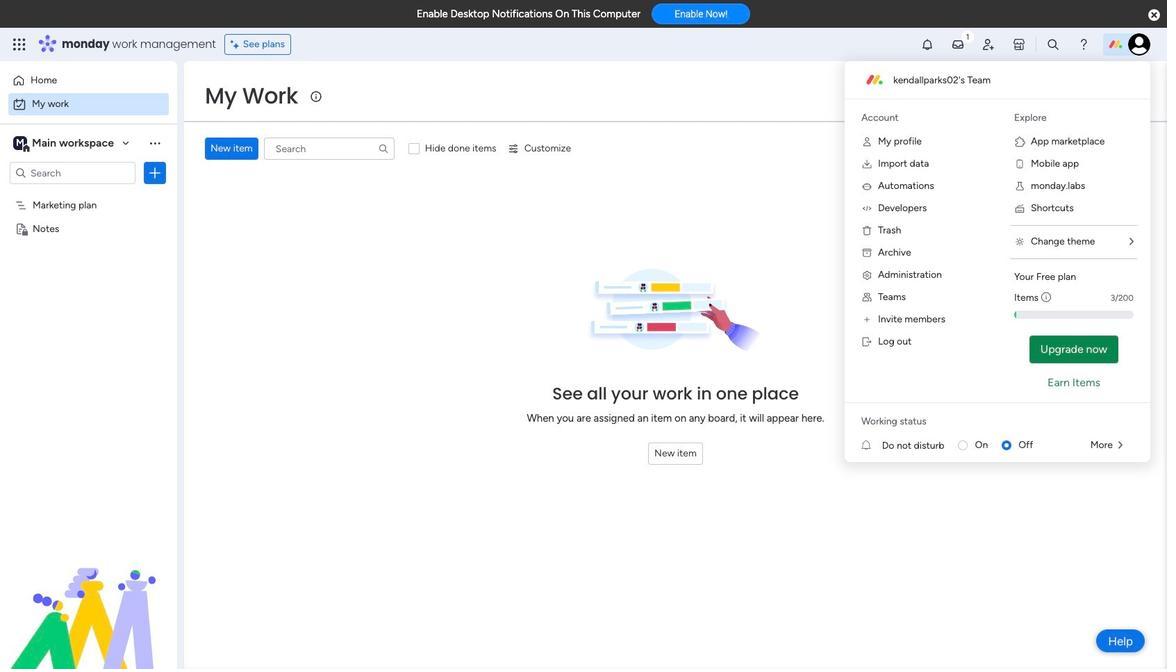 Task type: vqa. For each thing, say whether or not it's contained in the screenshot.
Options image
yes



Task type: locate. For each thing, give the bounding box(es) containing it.
private board image
[[15, 222, 28, 235]]

lottie animation image
[[0, 529, 177, 669]]

v2 info image
[[1042, 291, 1052, 305]]

invite members image
[[982, 38, 996, 51], [862, 314, 873, 325]]

archive image
[[862, 247, 873, 259]]

select product image
[[13, 38, 26, 51]]

welcome to my work feature image image
[[588, 269, 764, 354]]

0 horizontal spatial invite members image
[[862, 314, 873, 325]]

lottie animation element
[[0, 529, 177, 669]]

None search field
[[264, 138, 395, 160]]

option
[[8, 70, 169, 92], [8, 93, 169, 115], [0, 192, 177, 195]]

developers image
[[862, 203, 873, 214]]

my profile image
[[862, 136, 873, 147]]

1 vertical spatial invite members image
[[862, 314, 873, 325]]

options image
[[148, 166, 162, 180]]

help image
[[1078, 38, 1091, 51]]

administration image
[[862, 270, 873, 281]]

0 vertical spatial invite members image
[[982, 38, 996, 51]]

invite members image up log out icon
[[862, 314, 873, 325]]

1 horizontal spatial invite members image
[[982, 38, 996, 51]]

invite members image right "1" icon on the right top of the page
[[982, 38, 996, 51]]

mobile app image
[[1015, 159, 1026, 170]]

list box
[[0, 190, 177, 428]]

1 image
[[962, 29, 975, 44]]

1 vertical spatial option
[[8, 93, 169, 115]]

Search in workspace field
[[29, 165, 116, 181]]

Filter dashboard by text search field
[[264, 138, 395, 160]]

import data image
[[862, 159, 873, 170]]

monday.labs image
[[1015, 181, 1026, 192]]

shortcuts image
[[1015, 203, 1026, 214]]



Task type: describe. For each thing, give the bounding box(es) containing it.
teams image
[[862, 292, 873, 303]]

notifications image
[[921, 38, 935, 51]]

automations image
[[862, 181, 873, 192]]

trash image
[[862, 225, 873, 236]]

log out image
[[862, 336, 873, 348]]

v2 surfce notifications image
[[862, 438, 883, 453]]

search everything image
[[1047, 38, 1061, 51]]

kendall parks image
[[1129, 33, 1151, 56]]

0 vertical spatial option
[[8, 70, 169, 92]]

workspace image
[[13, 136, 27, 151]]

monday marketplace image
[[1013, 38, 1027, 51]]

workspace options image
[[148, 136, 162, 150]]

see plans image
[[231, 37, 243, 52]]

search image
[[378, 143, 389, 154]]

workspace selection element
[[13, 135, 116, 153]]

update feed image
[[952, 38, 966, 51]]

dapulse close image
[[1149, 8, 1161, 22]]

2 vertical spatial option
[[0, 192, 177, 195]]



